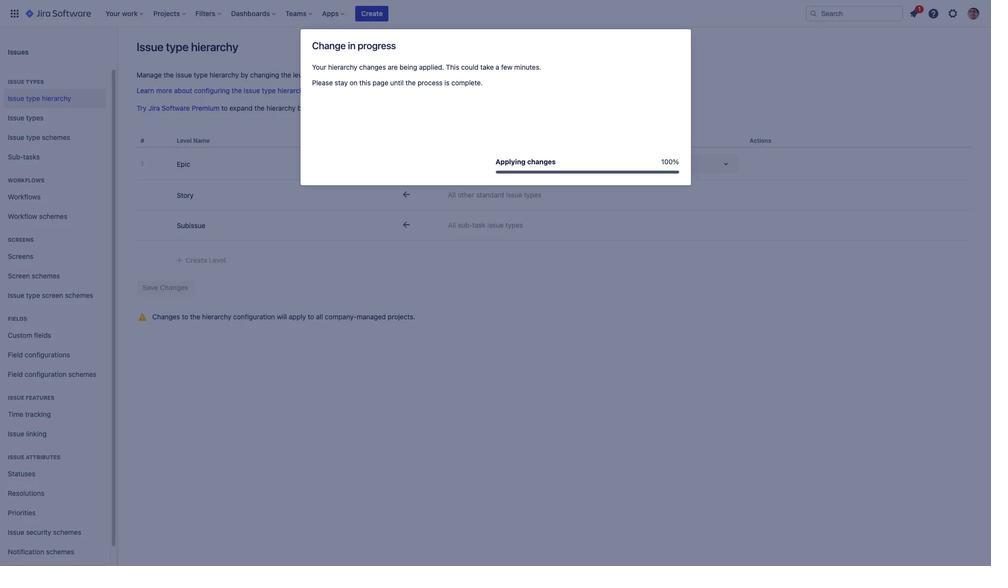 Task type: locate. For each thing, give the bounding box(es) containing it.
is
[[444, 79, 450, 87]]

screen
[[8, 272, 30, 280]]

Search field
[[806, 6, 903, 21]]

your hierarchy changes are being applied. this could take a few minutes.
[[312, 63, 541, 71]]

issue type hierarchy up about
[[137, 40, 238, 54]]

issue type hierarchy down types
[[8, 94, 71, 102]]

take
[[480, 63, 494, 71]]

will
[[277, 313, 287, 321]]

issue left types
[[8, 79, 24, 85]]

0 vertical spatial workflows
[[8, 177, 45, 183]]

type left screen at the left of the page
[[26, 291, 40, 299]]

2 field from the top
[[8, 370, 23, 378]]

workflows up workflow
[[8, 193, 41, 201]]

issue attributes
[[8, 454, 60, 461]]

custom fields
[[8, 331, 51, 339]]

configuration down configurations
[[25, 370, 66, 378]]

notification schemes link
[[4, 543, 106, 562]]

priorities
[[8, 509, 36, 517]]

time tracking link
[[4, 405, 106, 425]]

jira
[[148, 104, 160, 112]]

screen schemes link
[[4, 266, 106, 286]]

please stay on this page until the process is complete.
[[312, 79, 483, 87]]

0 horizontal spatial configuration
[[25, 370, 66, 378]]

1 field from the top
[[8, 351, 23, 359]]

schemes down issue security schemes link
[[46, 548, 74, 556]]

field inside field configurations 'link'
[[8, 351, 23, 359]]

0 horizontal spatial level
[[177, 137, 192, 144]]

schemes down workflows link
[[39, 212, 67, 220]]

issue down screen
[[8, 291, 24, 299]]

0 horizontal spatial issue type hierarchy
[[8, 94, 71, 102]]

create inside create button
[[361, 9, 383, 17]]

level left name
[[177, 137, 192, 144]]

field down custom
[[8, 351, 23, 359]]

resolutions link
[[4, 484, 106, 504]]

the right until
[[406, 79, 416, 87]]

being
[[400, 63, 417, 71]]

None text field
[[173, 186, 389, 204]]

all left the other
[[448, 191, 456, 199]]

1 screens from the top
[[8, 237, 34, 243]]

issue types link
[[4, 108, 106, 128]]

a
[[496, 63, 499, 71]]

changes right the applying on the top
[[527, 158, 556, 166]]

workflows for workflows group
[[8, 177, 45, 183]]

configuration left will
[[233, 313, 275, 321]]

applied.
[[419, 63, 444, 71]]

screens
[[8, 237, 34, 243], [8, 252, 33, 260]]

this
[[446, 63, 459, 71]]

1 horizontal spatial create
[[361, 9, 383, 17]]

fields
[[8, 316, 27, 322]]

2 screens from the top
[[8, 252, 33, 260]]

issue up about
[[176, 71, 192, 79]]

screen
[[42, 291, 63, 299]]

1 horizontal spatial changes
[[527, 158, 556, 166]]

change in progress dialog
[[300, 29, 691, 185]]

issue for issue type screen schemes link
[[8, 291, 24, 299]]

1 vertical spatial configuration
[[25, 370, 66, 378]]

create level button
[[170, 253, 232, 268]]

field up issue features
[[8, 370, 23, 378]]

level right the "create" icon
[[209, 256, 226, 265]]

issue type schemes link
[[4, 128, 106, 147]]

0 horizontal spatial changes
[[359, 63, 386, 71]]

1 vertical spatial issue type hierarchy
[[8, 94, 71, 102]]

type inside the screens group
[[26, 291, 40, 299]]

issue down 'issue types'
[[8, 94, 24, 102]]

issue
[[137, 40, 163, 54], [8, 79, 24, 85], [8, 94, 24, 102], [8, 113, 24, 122], [8, 133, 24, 141], [8, 291, 24, 299], [8, 395, 24, 401], [8, 430, 24, 438], [8, 454, 24, 461], [8, 528, 24, 537]]

issue down priorities
[[8, 528, 24, 537]]

1 all from the top
[[448, 191, 456, 199]]

1 horizontal spatial 1
[[918, 5, 921, 12]]

workflows
[[8, 177, 45, 183], [8, 193, 41, 201]]

features
[[26, 395, 54, 401]]

1 vertical spatial all
[[448, 221, 456, 229]]

schemes inside issue types "group"
[[42, 133, 70, 141]]

1 workflows from the top
[[8, 177, 45, 183]]

issue up statuses
[[8, 454, 24, 461]]

level
[[293, 71, 307, 79]]

expand
[[229, 104, 253, 112]]

create
[[361, 9, 383, 17], [186, 256, 207, 265]]

1 horizontal spatial issue type hierarchy
[[137, 40, 238, 54]]

types up "issue type schemes"
[[26, 113, 44, 122]]

hierarchy inside issue type hierarchy link
[[42, 94, 71, 102]]

structuring
[[346, 71, 380, 79]]

schemes inside workflows group
[[39, 212, 67, 220]]

are
[[388, 63, 398, 71]]

0 horizontal spatial 1
[[141, 160, 144, 168]]

0 vertical spatial all
[[448, 191, 456, 199]]

1 vertical spatial create
[[186, 256, 207, 265]]

0 vertical spatial screens
[[8, 237, 34, 243]]

workflows down sub-tasks
[[8, 177, 45, 183]]

to
[[425, 71, 431, 79], [221, 104, 228, 112], [182, 313, 188, 321], [308, 313, 314, 321]]

name
[[193, 137, 210, 144]]

issue inside the screens group
[[8, 291, 24, 299]]

configuration
[[233, 313, 275, 321], [25, 370, 66, 378]]

progress bar
[[496, 171, 679, 174]]

screens up screen
[[8, 252, 33, 260]]

1 vertical spatial types
[[524, 191, 542, 199]]

2 horizontal spatial types
[[524, 191, 542, 199]]

create up the progress
[[361, 9, 383, 17]]

issue up time
[[8, 395, 24, 401]]

1 inside create 'banner'
[[918, 5, 921, 12]]

2 vertical spatial types
[[505, 221, 523, 229]]

1
[[918, 5, 921, 12], [141, 160, 144, 168]]

0 vertical spatial configuration
[[233, 313, 275, 321]]

issue up sub-
[[8, 133, 24, 141]]

the right changes
[[190, 313, 200, 321]]

schemes down issue types link
[[42, 133, 70, 141]]

2 workflows from the top
[[8, 193, 41, 201]]

type up tasks
[[26, 133, 40, 141]]

type up the configuring
[[194, 71, 208, 79]]

create right the "create" icon
[[186, 256, 207, 265]]

1 vertical spatial workflows
[[8, 193, 41, 201]]

create button
[[355, 6, 389, 21]]

None text field
[[173, 155, 389, 173], [173, 217, 389, 234], [173, 155, 389, 173], [173, 217, 389, 234]]

0 vertical spatial 1
[[918, 5, 921, 12]]

by
[[241, 71, 248, 79]]

statuses link
[[4, 465, 106, 484]]

types down applying changes
[[524, 191, 542, 199]]

notification schemes
[[8, 548, 74, 556]]

100
[[661, 158, 673, 166]]

fields group
[[4, 305, 106, 387]]

applying changes
[[496, 158, 556, 166]]

workflow schemes
[[8, 212, 67, 220]]

change in progress
[[312, 40, 396, 51]]

0 vertical spatial create
[[361, 9, 383, 17]]

and
[[332, 71, 344, 79]]

all
[[448, 191, 456, 199], [448, 221, 456, 229]]

standard
[[476, 191, 504, 199]]

issue right task
[[487, 221, 504, 229]]

field configuration schemes link
[[4, 365, 106, 385]]

tasks
[[23, 153, 40, 161]]

create inside create level button
[[186, 256, 207, 265]]

issue up "issue type schemes"
[[8, 113, 24, 122]]

1 vertical spatial field
[[8, 370, 23, 378]]

issue attributes group
[[4, 444, 106, 567]]

please
[[312, 79, 333, 87]]

this
[[359, 79, 371, 87]]

the left epic
[[323, 104, 333, 112]]

tracking
[[25, 410, 51, 418]]

1 horizontal spatial types
[[505, 221, 523, 229]]

could
[[461, 63, 479, 71]]

0 horizontal spatial types
[[26, 113, 44, 122]]

issues
[[8, 48, 29, 56]]

workflows group
[[4, 167, 106, 229]]

issue down time
[[8, 430, 24, 438]]

screens down workflow
[[8, 237, 34, 243]]

notification
[[8, 548, 44, 556]]

try jira software premium to expand the hierarchy beyond the epic level.
[[137, 104, 366, 112]]

linking
[[26, 430, 47, 438]]

workflows for workflows link
[[8, 193, 41, 201]]

create image
[[176, 257, 184, 265]]

fields
[[34, 331, 51, 339]]

workflow
[[8, 212, 37, 220]]

all for all other standard issue types
[[448, 191, 456, 199]]

0 horizontal spatial create
[[186, 256, 207, 265]]

field
[[8, 351, 23, 359], [8, 370, 23, 378]]

issue type hierarchy link
[[4, 89, 106, 108]]

0 vertical spatial field
[[8, 351, 23, 359]]

learn more about configuring the issue type hierarchy link
[[137, 86, 307, 95]]

field inside field configuration schemes link
[[8, 370, 23, 378]]

changes up this
[[359, 63, 386, 71]]

about
[[174, 86, 192, 95]]

create for create
[[361, 9, 383, 17]]

premium
[[192, 104, 219, 112]]

schemes
[[42, 133, 70, 141], [39, 212, 67, 220], [32, 272, 60, 280], [65, 291, 93, 299], [68, 370, 97, 378], [53, 528, 81, 537], [46, 548, 74, 556]]

1 vertical spatial level
[[209, 256, 226, 265]]

types for all sub-task issue types
[[505, 221, 523, 229]]

sub-tasks
[[8, 153, 40, 161]]

jira software image
[[25, 8, 91, 19], [25, 8, 91, 19]]

screens link
[[4, 247, 106, 266]]

all left sub- on the top left of the page
[[448, 221, 456, 229]]

0 vertical spatial types
[[26, 113, 44, 122]]

actions
[[750, 137, 771, 144]]

2 all from the top
[[448, 221, 456, 229]]

all other standard issue types
[[448, 191, 542, 199]]

1 vertical spatial 1
[[141, 160, 144, 168]]

0 vertical spatial changes
[[359, 63, 386, 71]]

level inside create level button
[[209, 256, 226, 265]]

minutes.
[[514, 63, 541, 71]]

types right task
[[505, 221, 523, 229]]

1 vertical spatial screens
[[8, 252, 33, 260]]

issue for issue type hierarchy link
[[8, 94, 24, 102]]

schemes down field configurations 'link'
[[68, 370, 97, 378]]

learn
[[137, 86, 154, 95]]

1 horizontal spatial level
[[209, 256, 226, 265]]

hierarchy inside change in progress dialog
[[328, 63, 357, 71]]



Task type: vqa. For each thing, say whether or not it's contained in the screenshot.
New Update button
no



Task type: describe. For each thing, give the bounding box(es) containing it.
projects.
[[388, 313, 415, 321]]

sub-
[[458, 221, 472, 229]]

configuring
[[194, 86, 230, 95]]

progress
[[358, 40, 396, 51]]

stay
[[335, 79, 348, 87]]

issue type screen schemes
[[8, 291, 93, 299]]

few
[[501, 63, 512, 71]]

attributes
[[26, 454, 60, 461]]

issue up manage on the top left
[[137, 40, 163, 54]]

screen schemes
[[8, 272, 60, 280]]

all for all sub-task issue types
[[448, 221, 456, 229]]

screens group
[[4, 226, 106, 308]]

all
[[316, 313, 323, 321]]

issue linking link
[[4, 425, 106, 444]]

0 vertical spatial level
[[177, 137, 192, 144]]

to left expand
[[221, 104, 228, 112]]

type down changing
[[262, 86, 276, 95]]

schemes down priorities "link"
[[53, 528, 81, 537]]

field configurations link
[[4, 345, 106, 365]]

level.
[[350, 104, 366, 112]]

field configurations
[[8, 351, 70, 359]]

in
[[348, 40, 355, 51]]

schemes up issue type screen schemes
[[32, 272, 60, 280]]

beyond
[[297, 104, 321, 112]]

learn more about configuring the issue type hierarchy
[[137, 86, 307, 95]]

issue types
[[8, 113, 44, 122]]

other
[[458, 191, 474, 199]]

types for all other standard issue types
[[524, 191, 542, 199]]

screens for 'screens' link
[[8, 252, 33, 260]]

0 vertical spatial issue type hierarchy
[[137, 40, 238, 54]]

workflow schemes link
[[4, 207, 106, 226]]

manage
[[137, 71, 162, 79]]

all sub-task issue types
[[448, 221, 523, 229]]

the inside change in progress dialog
[[406, 79, 416, 87]]

security
[[26, 528, 51, 537]]

time
[[8, 410, 23, 418]]

issue type screen schemes link
[[4, 286, 106, 305]]

%
[[673, 158, 679, 166]]

issue linking
[[8, 430, 47, 438]]

primary element
[[6, 0, 806, 27]]

apply
[[289, 313, 306, 321]]

field for field configuration schemes
[[8, 370, 23, 378]]

sub-tasks link
[[4, 147, 106, 167]]

the down 'by'
[[232, 86, 242, 95]]

issue features group
[[4, 385, 106, 447]]

company-
[[325, 313, 357, 321]]

issue type hierarchy inside issue types "group"
[[8, 94, 71, 102]]

issue for issue security schemes link
[[8, 528, 24, 537]]

issue for issue type schemes link
[[8, 133, 24, 141]]

sub-
[[8, 153, 23, 161]]

manage the issue type hierarchy by changing the level names and structuring the hierarchy to your needs.
[[137, 71, 470, 79]]

issue features
[[8, 395, 54, 401]]

field configuration schemes
[[8, 370, 97, 378]]

changing
[[250, 71, 279, 79]]

epic
[[335, 104, 348, 112]]

issue down 'by'
[[244, 86, 260, 95]]

1 vertical spatial changes
[[527, 158, 556, 166]]

time tracking
[[8, 410, 51, 418]]

issue security schemes link
[[4, 523, 106, 543]]

issue security schemes
[[8, 528, 81, 537]]

issue for issue attributes group
[[8, 454, 24, 461]]

the right expand
[[254, 104, 265, 112]]

issue for issue types link
[[8, 113, 24, 122]]

issue for issue features group
[[8, 395, 24, 401]]

the left being
[[382, 71, 392, 79]]

changes to the hierarchy configuration will apply to all company-managed projects.
[[152, 313, 415, 321]]

to left all
[[308, 313, 314, 321]]

configurations
[[25, 351, 70, 359]]

complete.
[[451, 79, 483, 87]]

resolutions
[[8, 489, 44, 498]]

create banner
[[0, 0, 991, 27]]

schemes right screen at the left of the page
[[65, 291, 93, 299]]

100 %
[[661, 158, 679, 166]]

schemes inside 'fields' group
[[68, 370, 97, 378]]

needs.
[[449, 71, 470, 79]]

issue types group
[[4, 68, 106, 170]]

task
[[472, 221, 486, 229]]

until
[[390, 79, 404, 87]]

changes
[[152, 313, 180, 321]]

process
[[418, 79, 443, 87]]

to left your on the left of page
[[425, 71, 431, 79]]

create level
[[186, 256, 226, 265]]

on
[[350, 79, 357, 87]]

software
[[162, 104, 190, 112]]

search image
[[810, 10, 817, 17]]

issue type schemes
[[8, 133, 70, 141]]

1 horizontal spatial configuration
[[233, 313, 275, 321]]

progress bar inside change in progress dialog
[[496, 171, 679, 174]]

issue for issue types "group"
[[8, 79, 24, 85]]

the left level
[[281, 71, 291, 79]]

#
[[141, 137, 144, 144]]

type down types
[[26, 94, 40, 102]]

your
[[312, 63, 326, 71]]

issue right standard
[[506, 191, 522, 199]]

field for field configurations
[[8, 351, 23, 359]]

applying
[[496, 158, 526, 166]]

more
[[156, 86, 172, 95]]

change
[[312, 40, 346, 51]]

level name
[[177, 137, 210, 144]]

the up more in the top left of the page
[[164, 71, 174, 79]]

screens for the screens group
[[8, 237, 34, 243]]

workflows link
[[4, 187, 106, 207]]

create for create level
[[186, 256, 207, 265]]

try jira software premium link
[[137, 104, 219, 112]]

to right changes
[[182, 313, 188, 321]]

issue for issue linking link
[[8, 430, 24, 438]]

priorities link
[[4, 504, 106, 523]]

types inside "group"
[[26, 113, 44, 122]]

managed
[[357, 313, 386, 321]]

configuration inside field configuration schemes link
[[25, 370, 66, 378]]

custom
[[8, 331, 32, 339]]

names
[[309, 71, 330, 79]]

type up about
[[166, 40, 189, 54]]



